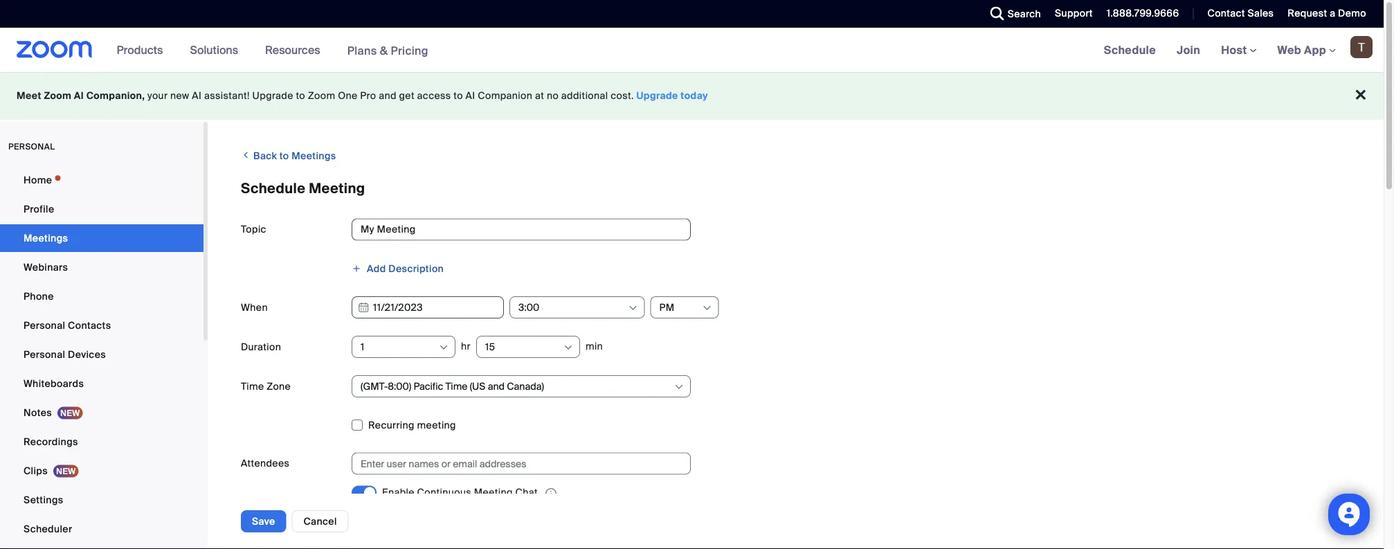 Task type: describe. For each thing, give the bounding box(es) containing it.
save
[[252, 515, 275, 528]]

enable
[[382, 486, 415, 499]]

no
[[547, 89, 559, 102]]

clips
[[24, 464, 48, 477]]

assistant!
[[204, 89, 250, 102]]

demo
[[1339, 7, 1367, 20]]

1.888.799.9666
[[1107, 7, 1180, 20]]

plans & pricing
[[347, 43, 429, 58]]

meet zoom ai companion, footer
[[0, 72, 1384, 120]]

2 zoom from the left
[[308, 89, 335, 102]]

devices
[[68, 348, 106, 361]]

1 zoom from the left
[[44, 89, 71, 102]]

products button
[[117, 28, 169, 72]]

your
[[148, 89, 168, 102]]

personal menu menu
[[0, 166, 204, 549]]

request a demo
[[1288, 7, 1367, 20]]

companion
[[478, 89, 533, 102]]

add description
[[367, 262, 444, 275]]

2 upgrade from the left
[[637, 89, 679, 102]]

search button
[[980, 0, 1045, 28]]

new
[[170, 89, 189, 102]]

continuous
[[417, 486, 472, 499]]

notes
[[24, 406, 52, 419]]

&
[[380, 43, 388, 58]]

meeting inside application
[[474, 486, 513, 499]]

settings link
[[0, 486, 204, 514]]

attendees
[[241, 457, 290, 470]]

whiteboards
[[24, 377, 84, 390]]

show options image for 1
[[438, 342, 449, 353]]

0 horizontal spatial to
[[280, 150, 289, 162]]

15
[[485, 340, 495, 353]]

recordings
[[24, 435, 78, 448]]

products
[[117, 43, 163, 57]]

at
[[535, 89, 544, 102]]

time
[[241, 380, 264, 393]]

solutions
[[190, 43, 238, 57]]

zone
[[267, 380, 291, 393]]

1 vertical spatial show options image
[[563, 342, 574, 353]]

recurring
[[368, 419, 415, 432]]

1 button
[[361, 337, 438, 357]]

join
[[1177, 43, 1201, 57]]

duration
[[241, 340, 281, 353]]

pm button
[[660, 297, 701, 318]]

1
[[361, 340, 365, 353]]

1 upgrade from the left
[[252, 89, 293, 102]]

personal contacts link
[[0, 312, 204, 339]]

phone link
[[0, 283, 204, 310]]

solutions button
[[190, 28, 245, 72]]

contact
[[1208, 7, 1246, 20]]

request
[[1288, 7, 1328, 20]]

15 button
[[485, 337, 562, 357]]

and
[[379, 89, 397, 102]]

select start time text field
[[519, 297, 627, 318]]

banner containing products
[[0, 28, 1384, 73]]

scheduler
[[24, 523, 72, 535]]

schedule meeting
[[241, 180, 365, 197]]

clips link
[[0, 457, 204, 485]]

zoom logo image
[[17, 41, 93, 58]]

sales
[[1248, 7, 1274, 20]]

companion,
[[86, 89, 145, 102]]

meetings navigation
[[1094, 28, 1384, 73]]

webinars
[[24, 261, 68, 274]]

product information navigation
[[106, 28, 439, 73]]

meet
[[17, 89, 41, 102]]

phone
[[24, 290, 54, 303]]

host button
[[1222, 43, 1257, 57]]

recurring meeting
[[368, 419, 456, 432]]

0 vertical spatial meeting
[[309, 180, 365, 197]]

1.888.799.9666 button up join
[[1097, 0, 1183, 28]]

When text field
[[352, 296, 504, 319]]

join link
[[1167, 28, 1211, 72]]

web app
[[1278, 43, 1327, 57]]

cancel
[[304, 515, 337, 528]]

schedule for schedule
[[1104, 43, 1157, 57]]

pm
[[660, 301, 675, 314]]

3 ai from the left
[[466, 89, 475, 102]]

learn more about enable continuous meeting chat image
[[541, 487, 561, 500]]

enable continuous meeting chat
[[382, 486, 538, 499]]

upgrade today link
[[637, 89, 708, 102]]

webinars link
[[0, 253, 204, 281]]

scheduler link
[[0, 515, 204, 543]]

contacts
[[68, 319, 111, 332]]

meeting
[[417, 419, 456, 432]]

today
[[681, 89, 708, 102]]



Task type: locate. For each thing, give the bounding box(es) containing it.
0 horizontal spatial schedule
[[241, 180, 306, 197]]

0 horizontal spatial show options image
[[563, 342, 574, 353]]

pro
[[360, 89, 376, 102]]

add
[[367, 262, 386, 275]]

to right the access
[[454, 89, 463, 102]]

web app button
[[1278, 43, 1337, 57]]

description
[[389, 262, 444, 275]]

personal up whiteboards
[[24, 348, 65, 361]]

topic
[[241, 223, 266, 236]]

1.888.799.9666 button
[[1097, 0, 1183, 28], [1107, 7, 1180, 20]]

1 horizontal spatial zoom
[[308, 89, 335, 102]]

ai right new
[[192, 89, 202, 102]]

1 horizontal spatial to
[[296, 89, 305, 102]]

1 vertical spatial personal
[[24, 348, 65, 361]]

schedule for schedule meeting
[[241, 180, 306, 197]]

settings
[[24, 493, 63, 506]]

personal for personal devices
[[24, 348, 65, 361]]

1 ai from the left
[[74, 89, 84, 102]]

zoom
[[44, 89, 71, 102], [308, 89, 335, 102]]

show options image
[[702, 303, 713, 314], [438, 342, 449, 353]]

whiteboards link
[[0, 370, 204, 398]]

Topic text field
[[352, 218, 691, 241]]

to down resources dropdown button
[[296, 89, 305, 102]]

2 horizontal spatial ai
[[466, 89, 475, 102]]

0 horizontal spatial zoom
[[44, 89, 71, 102]]

schedule inside "schedule" link
[[1104, 43, 1157, 57]]

Persistent Chat, enter email address,Enter user names or email addresses text field
[[361, 453, 670, 474]]

0 vertical spatial show options image
[[628, 303, 639, 314]]

meetings inside the back to meetings link
[[292, 150, 336, 162]]

0 horizontal spatial meeting
[[309, 180, 365, 197]]

profile picture image
[[1351, 36, 1373, 58]]

when
[[241, 301, 268, 314]]

show options image for the select start time "text field"
[[628, 303, 639, 314]]

meet zoom ai companion, your new ai assistant! upgrade to zoom one pro and get access to ai companion at no additional cost. upgrade today
[[17, 89, 708, 102]]

additional
[[562, 89, 608, 102]]

1 vertical spatial schedule
[[241, 180, 306, 197]]

request a demo link
[[1278, 0, 1384, 28], [1288, 7, 1367, 20]]

one
[[338, 89, 358, 102]]

meetings link
[[0, 224, 204, 252]]

add image
[[352, 264, 361, 273]]

1 horizontal spatial meetings
[[292, 150, 336, 162]]

personal
[[24, 319, 65, 332], [24, 348, 65, 361]]

personal devices link
[[0, 341, 204, 368]]

meeting down back to meetings
[[309, 180, 365, 197]]

banner
[[0, 28, 1384, 73]]

upgrade right cost.
[[637, 89, 679, 102]]

min
[[586, 340, 603, 353]]

meetings inside meetings link
[[24, 232, 68, 244]]

0 horizontal spatial meetings
[[24, 232, 68, 244]]

save button
[[241, 510, 286, 533]]

hr
[[461, 340, 471, 353]]

1 horizontal spatial schedule
[[1104, 43, 1157, 57]]

contact sales
[[1208, 7, 1274, 20]]

chat
[[516, 486, 538, 499]]

meetings up webinars
[[24, 232, 68, 244]]

show options image left hr
[[438, 342, 449, 353]]

show options image
[[628, 303, 639, 314], [563, 342, 574, 353], [674, 382, 685, 393]]

profile
[[24, 203, 54, 215]]

2 horizontal spatial to
[[454, 89, 463, 102]]

show options image right the pm dropdown button
[[702, 303, 713, 314]]

search
[[1008, 7, 1042, 20]]

recordings link
[[0, 428, 204, 456]]

0 horizontal spatial ai
[[74, 89, 84, 102]]

meetings up schedule meeting
[[292, 150, 336, 162]]

to
[[296, 89, 305, 102], [454, 89, 463, 102], [280, 150, 289, 162]]

a
[[1330, 7, 1336, 20]]

schedule down back
[[241, 180, 306, 197]]

1 horizontal spatial show options image
[[702, 303, 713, 314]]

plans
[[347, 43, 377, 58]]

1 horizontal spatial show options image
[[628, 303, 639, 314]]

2 vertical spatial show options image
[[674, 382, 685, 393]]

resources
[[265, 43, 320, 57]]

get
[[399, 89, 415, 102]]

cost.
[[611, 89, 634, 102]]

personal devices
[[24, 348, 106, 361]]

0 vertical spatial personal
[[24, 319, 65, 332]]

personal
[[8, 141, 55, 152]]

support
[[1055, 7, 1093, 20]]

schedule link
[[1094, 28, 1167, 72]]

show options image for pm
[[702, 303, 713, 314]]

schedule down 1.888.799.9666
[[1104, 43, 1157, 57]]

1 horizontal spatial ai
[[192, 89, 202, 102]]

1.888.799.9666 button up "schedule" link
[[1107, 7, 1180, 20]]

add description button
[[352, 258, 444, 279]]

1 vertical spatial meetings
[[24, 232, 68, 244]]

ai left companion,
[[74, 89, 84, 102]]

2 horizontal spatial show options image
[[674, 382, 685, 393]]

enable continuous meeting chat application
[[382, 486, 645, 501]]

2 ai from the left
[[192, 89, 202, 102]]

home link
[[0, 166, 204, 194]]

personal for personal contacts
[[24, 319, 65, 332]]

profile link
[[0, 195, 204, 223]]

home
[[24, 173, 52, 186]]

notes link
[[0, 399, 204, 427]]

zoom right the meet
[[44, 89, 71, 102]]

1 horizontal spatial meeting
[[474, 486, 513, 499]]

time zone
[[241, 380, 291, 393]]

contact sales link
[[1198, 0, 1278, 28], [1208, 7, 1274, 20]]

meetings
[[292, 150, 336, 162], [24, 232, 68, 244]]

personal down phone
[[24, 319, 65, 332]]

to right back
[[280, 150, 289, 162]]

1 vertical spatial show options image
[[438, 342, 449, 353]]

0 vertical spatial schedule
[[1104, 43, 1157, 57]]

left image
[[241, 148, 251, 162]]

back to meetings
[[251, 150, 336, 162]]

1 horizontal spatial upgrade
[[637, 89, 679, 102]]

1 vertical spatial meeting
[[474, 486, 513, 499]]

0 vertical spatial show options image
[[702, 303, 713, 314]]

2 personal from the top
[[24, 348, 65, 361]]

upgrade down product information navigation on the left of the page
[[252, 89, 293, 102]]

zoom left one
[[308, 89, 335, 102]]

0 vertical spatial meetings
[[292, 150, 336, 162]]

select time zone text field
[[361, 376, 673, 397]]

upgrade
[[252, 89, 293, 102], [637, 89, 679, 102]]

web
[[1278, 43, 1302, 57]]

personal contacts
[[24, 319, 111, 332]]

ai left 'companion'
[[466, 89, 475, 102]]

meeting left chat
[[474, 486, 513, 499]]

access
[[417, 89, 451, 102]]

show options image for select time zone text field
[[674, 382, 685, 393]]

0 horizontal spatial upgrade
[[252, 89, 293, 102]]

app
[[1305, 43, 1327, 57]]

back
[[254, 150, 277, 162]]

resources button
[[265, 28, 327, 72]]

host
[[1222, 43, 1250, 57]]

ai
[[74, 89, 84, 102], [192, 89, 202, 102], [466, 89, 475, 102]]

1 personal from the top
[[24, 319, 65, 332]]

back to meetings link
[[241, 144, 336, 167]]

schedule
[[1104, 43, 1157, 57], [241, 180, 306, 197]]

0 horizontal spatial show options image
[[438, 342, 449, 353]]



Task type: vqa. For each thing, say whether or not it's contained in the screenshot.
Show options 'icon' to the top
no



